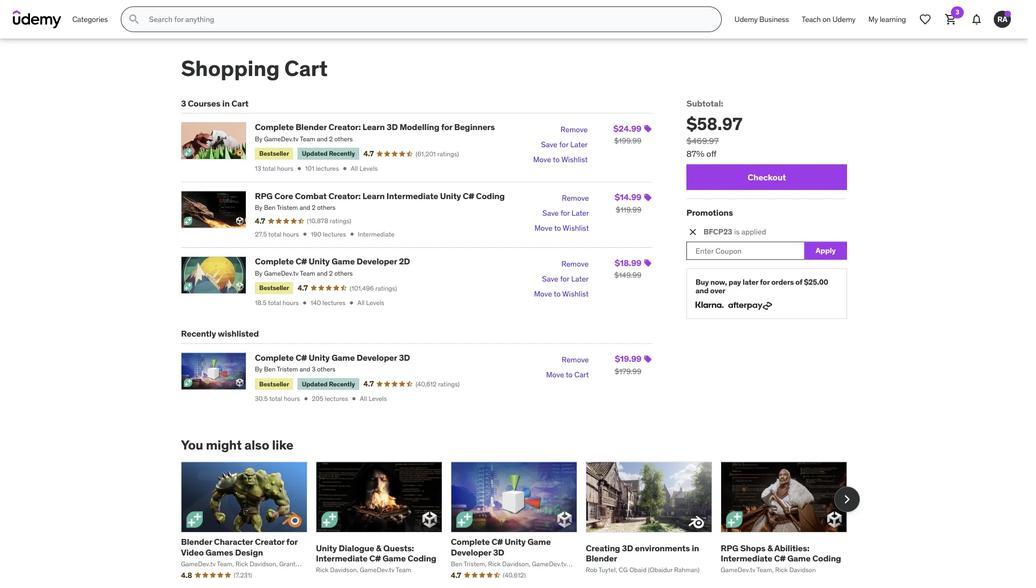 Task type: vqa. For each thing, say whether or not it's contained in the screenshot.
Blender
yes



Task type: locate. For each thing, give the bounding box(es) containing it.
2 vertical spatial save for later button
[[542, 272, 589, 287]]

you might also like
[[181, 437, 294, 453]]

tristem up 30.5 total hours
[[277, 365, 298, 374]]

by
[[255, 135, 262, 143], [255, 204, 262, 212], [255, 269, 262, 278], [255, 365, 262, 374]]

c#
[[463, 190, 474, 201], [296, 256, 307, 267], [296, 352, 307, 363], [492, 537, 503, 548], [370, 553, 381, 564], [774, 553, 786, 564]]

bestseller up 18.5 total hours
[[259, 284, 289, 292]]

afterpay image
[[729, 302, 772, 310]]

updated recently
[[302, 150, 355, 158], [302, 380, 355, 388]]

0 vertical spatial cart
[[284, 55, 328, 82]]

0 vertical spatial updated recently
[[302, 150, 355, 158]]

and inside complete c# unity game developer 2d by gamedev.tv team and 2 others
[[317, 269, 328, 278]]

dialogue
[[339, 543, 374, 554]]

all levels down the 101,496 ratings element
[[358, 299, 385, 307]]

& for abilities:
[[768, 543, 773, 554]]

2 up 101 lectures on the left top
[[329, 135, 333, 143]]

1 vertical spatial ben
[[264, 365, 276, 374]]

2 vertical spatial remove save for later move to wishlist
[[534, 259, 589, 299]]

&
[[376, 543, 382, 554], [768, 543, 773, 554]]

2 vertical spatial wishlist
[[563, 289, 589, 299]]

orders
[[772, 277, 794, 287]]

0 vertical spatial tristem
[[277, 204, 298, 212]]

others inside the complete c# unity game developer 3d by ben tristem and 3 others
[[317, 365, 336, 374]]

xxsmall image for complete blender creator: learn 3d modelling for beginners
[[296, 165, 303, 172]]

3 coupon icon image from the top
[[644, 259, 652, 268]]

bestseller for complete blender creator: learn 3d modelling for beginners
[[259, 150, 289, 158]]

ratings) up '190 lectures'
[[330, 217, 352, 225]]

xxsmall image for complete c# unity game developer 2d
[[301, 299, 309, 307]]

1 horizontal spatial &
[[768, 543, 773, 554]]

move for save for later button to the middle
[[535, 223, 553, 233]]

rpg inside rpg shops & abilities: intermediate c# game coding
[[721, 543, 739, 554]]

team up 101
[[300, 135, 315, 143]]

0 vertical spatial updated
[[302, 150, 328, 158]]

ratings) for 3d
[[438, 380, 460, 388]]

0 horizontal spatial in
[[222, 98, 230, 109]]

2 updated from the top
[[302, 380, 328, 388]]

1 horizontal spatial 3
[[312, 365, 316, 374]]

0 vertical spatial bestseller
[[259, 150, 289, 158]]

unity inside rpg core combat creator: learn intermediate unity c# coding by ben tristem and 2 others
[[440, 190, 461, 201]]

2 tristem from the top
[[277, 365, 298, 374]]

others
[[335, 135, 353, 143], [317, 204, 336, 212], [335, 269, 353, 278], [317, 365, 336, 374]]

0 vertical spatial complete c# unity game developer 3d link
[[255, 352, 410, 363]]

0 vertical spatial creator:
[[329, 122, 361, 133]]

remove for remove button on the left of $14.99 at top right
[[562, 193, 589, 203]]

lectures down 10,878 ratings 'element'
[[323, 230, 346, 238]]

0 vertical spatial all
[[351, 164, 358, 173]]

1 bestseller from the top
[[259, 150, 289, 158]]

1 coupon icon image from the top
[[644, 125, 652, 133]]

later for $18.99
[[571, 274, 589, 284]]

later left $199.99
[[570, 140, 588, 149]]

gamedev.tv up 13 total hours
[[264, 135, 299, 143]]

combat
[[295, 190, 327, 201]]

cart
[[284, 55, 328, 82], [232, 98, 249, 109], [575, 370, 589, 380]]

might
[[206, 437, 242, 453]]

1 vertical spatial 3
[[181, 98, 186, 109]]

1 horizontal spatial udemy
[[833, 14, 856, 24]]

61,201 ratings element
[[416, 149, 459, 158]]

updated recently up 101 lectures on the left top
[[302, 150, 355, 158]]

2 down complete c# unity game developer 2d link
[[329, 269, 333, 278]]

move to wishlist button for $18.99
[[534, 287, 589, 302]]

total right 30.5 at the bottom of the page
[[269, 395, 282, 403]]

2 vertical spatial xxsmall image
[[348, 299, 355, 307]]

remove inside remove move to cart
[[562, 355, 589, 365]]

rpg
[[255, 190, 273, 201], [721, 543, 739, 554]]

complete inside the complete c# unity game developer 3d by ben tristem and 3 others
[[255, 352, 294, 363]]

gamedev.tv inside complete c# unity game developer 2d by gamedev.tv team and 2 others
[[264, 269, 299, 278]]

1 vertical spatial in
[[692, 543, 699, 554]]

total for complete blender creator: learn 3d modelling for beginners
[[263, 164, 276, 173]]

1 vertical spatial developer
[[357, 352, 397, 363]]

and down "combat"
[[300, 204, 310, 212]]

by up 13
[[255, 135, 262, 143]]

unity for complete c# unity game developer 2d by gamedev.tv team and 2 others
[[309, 256, 330, 267]]

3d inside the complete c# unity game developer 3d by ben tristem and 3 others
[[399, 352, 410, 363]]

2 down "combat"
[[312, 204, 316, 212]]

bestseller up 30.5 total hours
[[259, 380, 289, 388]]

others inside the complete blender creator: learn 3d modelling for beginners by gamedev.tv team and 2 others
[[335, 135, 353, 143]]

remove button for $19.99
[[562, 353, 589, 368]]

& right 'shops'
[[768, 543, 773, 554]]

40,612 ratings element
[[416, 380, 460, 389]]

team
[[300, 135, 315, 143], [300, 269, 315, 278]]

xxsmall image down (101,496
[[348, 299, 355, 307]]

1 vertical spatial complete c# unity game developer 3d link
[[451, 537, 551, 558]]

remove save for later move to wishlist
[[533, 125, 588, 164], [535, 193, 589, 233], [534, 259, 589, 299]]

1 tristem from the top
[[277, 204, 298, 212]]

recently wishlisted
[[181, 328, 259, 339]]

and up 30.5 total hours
[[300, 365, 310, 374]]

c# inside complete c# unity game developer 3d
[[492, 537, 503, 548]]

others up 205 lectures on the bottom left
[[317, 365, 336, 374]]

environments
[[635, 543, 690, 554]]

team inside the complete blender creator: learn 3d modelling for beginners by gamedev.tv team and 2 others
[[300, 135, 315, 143]]

3 up the 205
[[312, 365, 316, 374]]

2 horizontal spatial 3
[[956, 8, 960, 16]]

unity inside the complete c# unity game developer 3d by ben tristem and 3 others
[[309, 352, 330, 363]]

0 vertical spatial gamedev.tv
[[264, 135, 299, 143]]

bestseller up 13 total hours
[[259, 150, 289, 158]]

hours left 140 on the left
[[283, 299, 299, 307]]

unity for complete c# unity game developer 3d by ben tristem and 3 others
[[309, 352, 330, 363]]

remove left $18.99 at the top
[[562, 259, 589, 269]]

blender
[[296, 122, 327, 133], [181, 537, 212, 548], [586, 553, 617, 564]]

3 left notifications icon
[[956, 8, 960, 16]]

recently left wishlisted
[[181, 328, 216, 339]]

1 vertical spatial all levels
[[358, 299, 385, 307]]

blender character creator for video games design link
[[181, 537, 298, 558]]

coding inside rpg shops & abilities: intermediate c# game coding
[[813, 553, 842, 564]]

creator: inside rpg core combat creator: learn intermediate unity c# coding by ben tristem and 2 others
[[329, 190, 361, 201]]

2 gamedev.tv from the top
[[264, 269, 299, 278]]

2 vertical spatial levels
[[369, 395, 387, 403]]

and left over
[[696, 286, 709, 296]]

remove for remove button associated with $18.99
[[562, 259, 589, 269]]

0 vertical spatial remove save for later move to wishlist
[[533, 125, 588, 164]]

small image
[[688, 227, 699, 238]]

hours for complete blender creator: learn 3d modelling for beginners
[[277, 164, 293, 173]]

coding inside the unity dialogue & quests: intermediate c# game coding
[[408, 553, 437, 564]]

ratings) inside 10,878 ratings 'element'
[[330, 217, 352, 225]]

2 ben from the top
[[264, 365, 276, 374]]

creator: inside the complete blender creator: learn 3d modelling for beginners by gamedev.tv team and 2 others
[[329, 122, 361, 133]]

1 vertical spatial later
[[572, 208, 589, 218]]

rpg core combat creator: learn intermediate unity c# coding by ben tristem and 2 others
[[255, 190, 505, 212]]

complete c# unity game developer 3d link inside carousel element
[[451, 537, 551, 558]]

others down complete blender creator: learn 3d modelling for beginners link
[[335, 135, 353, 143]]

gamedev.tv
[[264, 135, 299, 143], [264, 269, 299, 278]]

game for complete c# unity game developer 2d by gamedev.tv team and 2 others
[[332, 256, 355, 267]]

0 vertical spatial save
[[541, 140, 558, 149]]

2 & from the left
[[768, 543, 773, 554]]

(40,612
[[416, 380, 437, 388]]

also
[[245, 437, 269, 453]]

1 vertical spatial tristem
[[277, 365, 298, 374]]

2 vertical spatial later
[[571, 274, 589, 284]]

2 vertical spatial 3
[[312, 365, 316, 374]]

coupon icon image right the $19.99
[[644, 355, 652, 364]]

3 left courses
[[181, 98, 186, 109]]

2 inside the complete blender creator: learn 3d modelling for beginners by gamedev.tv team and 2 others
[[329, 135, 333, 143]]

to
[[553, 155, 560, 164], [554, 223, 561, 233], [554, 289, 561, 299], [566, 370, 573, 380]]

2 vertical spatial cart
[[575, 370, 589, 380]]

4 coupon icon image from the top
[[644, 355, 652, 364]]

intermediate
[[387, 190, 438, 201], [358, 230, 395, 238], [316, 553, 368, 564], [721, 553, 773, 564]]

xxsmall image left the 205
[[302, 395, 310, 403]]

modelling
[[400, 122, 440, 133]]

3d
[[387, 122, 398, 133], [399, 352, 410, 363], [622, 543, 633, 554], [493, 547, 505, 558]]

ratings) right '(40,612'
[[438, 380, 460, 388]]

next image
[[839, 491, 856, 508]]

complete c# unity game developer 3d link
[[255, 352, 410, 363], [451, 537, 551, 558]]

2 creator: from the top
[[329, 190, 361, 201]]

coupon icon image
[[644, 125, 652, 133], [644, 193, 652, 202], [644, 259, 652, 268], [644, 355, 652, 364]]

2 vertical spatial bestseller
[[259, 380, 289, 388]]

4.7 down the complete blender creator: learn 3d modelling for beginners by gamedev.tv team and 2 others in the top of the page
[[364, 149, 374, 159]]

0 horizontal spatial blender
[[181, 537, 212, 548]]

30.5 total hours
[[255, 395, 300, 403]]

remove button left $14.99 at top right
[[562, 191, 589, 206]]

others down complete c# unity game developer 2d link
[[335, 269, 353, 278]]

0 vertical spatial learn
[[363, 122, 385, 133]]

0 horizontal spatial cart
[[232, 98, 249, 109]]

0 vertical spatial move to wishlist button
[[533, 152, 588, 167]]

recently for blender
[[329, 150, 355, 158]]

developer inside complete c# unity game developer 3d
[[451, 547, 492, 558]]

140
[[311, 299, 321, 307]]

all right 205 lectures on the bottom left
[[360, 395, 367, 403]]

1 horizontal spatial rpg
[[721, 543, 739, 554]]

and up 101 lectures on the left top
[[317, 135, 328, 143]]

$149.99
[[615, 270, 642, 280]]

1 updated recently from the top
[[302, 150, 355, 158]]

hours left 101
[[277, 164, 293, 173]]

beginners
[[454, 122, 495, 133]]

remove button left $18.99 at the top
[[562, 257, 589, 272]]

2 vertical spatial blender
[[586, 553, 617, 564]]

0 vertical spatial team
[[300, 135, 315, 143]]

2 vertical spatial recently
[[329, 380, 355, 388]]

1 & from the left
[[376, 543, 382, 554]]

4 by from the top
[[255, 365, 262, 374]]

1 creator: from the top
[[329, 122, 361, 133]]

ben down core
[[264, 204, 276, 212]]

lectures right 140 on the left
[[323, 299, 346, 307]]

2 udemy from the left
[[833, 14, 856, 24]]

lectures right 101
[[316, 164, 339, 173]]

remove save for later move to wishlist for $24.99
[[533, 125, 588, 164]]

ratings) inside 61,201 ratings element
[[437, 150, 459, 158]]

hours
[[277, 164, 293, 173], [283, 230, 299, 238], [283, 299, 299, 307], [284, 395, 300, 403]]

remove button left $24.99
[[561, 122, 588, 137]]

2 updated recently from the top
[[302, 380, 355, 388]]

complete inside complete c# unity game developer 2d by gamedev.tv team and 2 others
[[255, 256, 294, 267]]

lectures right the 205
[[325, 395, 348, 403]]

1 vertical spatial updated recently
[[302, 380, 355, 388]]

3 bestseller from the top
[[259, 380, 289, 388]]

remove button left the $19.99
[[562, 353, 589, 368]]

total right 27.5
[[268, 230, 281, 238]]

205
[[312, 395, 324, 403]]

blender inside the complete blender creator: learn 3d modelling for beginners by gamedev.tv team and 2 others
[[296, 122, 327, 133]]

all down (101,496
[[358, 299, 365, 307]]

for inside blender character creator for video games design
[[287, 537, 298, 548]]

ra link
[[990, 6, 1016, 32]]

4.7 up 27.5
[[255, 216, 265, 226]]

submit search image
[[128, 13, 141, 26]]

1 vertical spatial creator:
[[329, 190, 361, 201]]

ben up 30.5 total hours
[[264, 365, 276, 374]]

0 vertical spatial 3
[[956, 8, 960, 16]]

1 vertical spatial levels
[[366, 299, 385, 307]]

save for later button for $24.99
[[541, 137, 588, 152]]

developer inside complete c# unity game developer 2d by gamedev.tv team and 2 others
[[357, 256, 397, 267]]

2 team from the top
[[300, 269, 315, 278]]

later left the $119.99
[[572, 208, 589, 218]]

later for $24.99
[[570, 140, 588, 149]]

quests:
[[383, 543, 414, 554]]

game for complete c# unity game developer 3d
[[528, 537, 551, 548]]

others up (10,878 ratings)
[[317, 204, 336, 212]]

rpg left 'shops'
[[721, 543, 739, 554]]

all levels up the rpg core combat creator: learn intermediate unity c# coding link
[[351, 164, 378, 173]]

levels down the 101,496 ratings element
[[366, 299, 385, 307]]

1 horizontal spatial in
[[692, 543, 699, 554]]

unity
[[440, 190, 461, 201], [309, 256, 330, 267], [309, 352, 330, 363], [505, 537, 526, 548], [316, 543, 337, 554]]

by inside complete c# unity game developer 2d by gamedev.tv team and 2 others
[[255, 269, 262, 278]]

unity inside complete c# unity game developer 3d
[[505, 537, 526, 548]]

4.7 for gamedev.tv
[[298, 283, 308, 293]]

updated recently up 205 lectures on the bottom left
[[302, 380, 355, 388]]

(10,878
[[307, 217, 328, 225]]

0 vertical spatial recently
[[329, 150, 355, 158]]

levels right 205 lectures on the bottom left
[[369, 395, 387, 403]]

1 team from the top
[[300, 135, 315, 143]]

coding
[[476, 190, 505, 201], [408, 553, 437, 564], [813, 553, 842, 564]]

cart for 3 courses in cart
[[232, 98, 249, 109]]

xxsmall image left 101
[[296, 165, 303, 172]]

in
[[222, 98, 230, 109], [692, 543, 699, 554]]

unity inside the unity dialogue & quests: intermediate c# game coding
[[316, 543, 337, 554]]

game inside complete c# unity game developer 3d
[[528, 537, 551, 548]]

$24.99 $199.99
[[614, 123, 642, 146]]

0 vertical spatial developer
[[357, 256, 397, 267]]

2 vertical spatial developer
[[451, 547, 492, 558]]

wishlist for $24.99
[[562, 155, 588, 164]]

coupon icon image right $24.99
[[644, 125, 652, 133]]

checkout button
[[687, 165, 847, 190]]

remove button for $24.99
[[561, 122, 588, 137]]

off
[[707, 148, 717, 159]]

games
[[206, 547, 233, 558]]

team down complete c# unity game developer 2d link
[[300, 269, 315, 278]]

levels up the rpg core combat creator: learn intermediate unity c# coding link
[[360, 164, 378, 173]]

lectures for 2d
[[323, 299, 346, 307]]

2 vertical spatial 2
[[329, 269, 333, 278]]

coupon icon image right $18.99 at the top
[[644, 259, 652, 268]]

2 vertical spatial all
[[360, 395, 367, 403]]

10,878 ratings element
[[307, 217, 352, 226]]

later
[[570, 140, 588, 149], [572, 208, 589, 218], [571, 274, 589, 284]]

save for $24.99
[[541, 140, 558, 149]]

game for complete c# unity game developer 3d by ben tristem and 3 others
[[332, 352, 355, 363]]

1 vertical spatial team
[[300, 269, 315, 278]]

updated recently for creator:
[[302, 150, 355, 158]]

developer for complete c# unity game developer 3d
[[357, 352, 397, 363]]

ratings)
[[437, 150, 459, 158], [330, 217, 352, 225], [375, 284, 397, 292], [438, 380, 460, 388]]

1 vertical spatial blender
[[181, 537, 212, 548]]

2 horizontal spatial blender
[[586, 553, 617, 564]]

udemy right on
[[833, 14, 856, 24]]

by up 27.5
[[255, 204, 262, 212]]

1 horizontal spatial cart
[[284, 55, 328, 82]]

cart inside remove move to cart
[[575, 370, 589, 380]]

creator:
[[329, 122, 361, 133], [329, 190, 361, 201]]

intermediate inside rpg core combat creator: learn intermediate unity c# coding by ben tristem and 2 others
[[387, 190, 438, 201]]

udemy left business
[[735, 14, 758, 24]]

all levels right 205 lectures on the bottom left
[[360, 395, 387, 403]]

developer inside the complete c# unity game developer 3d by ben tristem and 3 others
[[357, 352, 397, 363]]

character
[[214, 537, 253, 548]]

creating 3d environments in blender link
[[586, 543, 699, 564]]

remove left $24.99
[[561, 125, 588, 134]]

0 horizontal spatial 3
[[181, 98, 186, 109]]

all right 101 lectures on the left top
[[351, 164, 358, 173]]

2 vertical spatial move to wishlist button
[[534, 287, 589, 302]]

1 vertical spatial 2
[[312, 204, 316, 212]]

1 vertical spatial learn
[[363, 190, 385, 201]]

by up 30.5 at the bottom of the page
[[255, 365, 262, 374]]

0 vertical spatial ben
[[264, 204, 276, 212]]

c# inside rpg shops & abilities: intermediate c# game coding
[[774, 553, 786, 564]]

remove move to cart
[[546, 355, 589, 380]]

my
[[869, 14, 878, 24]]

18.5
[[255, 299, 267, 307]]

1 vertical spatial bestseller
[[259, 284, 289, 292]]

0 vertical spatial all levels
[[351, 164, 378, 173]]

ben
[[264, 204, 276, 212], [264, 365, 276, 374]]

hours left the 205
[[284, 395, 300, 403]]

xxsmall image
[[296, 165, 303, 172], [301, 231, 309, 238], [301, 299, 309, 307], [302, 395, 310, 403], [350, 395, 358, 403]]

ben inside rpg core combat creator: learn intermediate unity c# coding by ben tristem and 2 others
[[264, 204, 276, 212]]

later left $149.99 at right top
[[571, 274, 589, 284]]

xxsmall image right '190 lectures'
[[348, 231, 356, 238]]

xxsmall image left '190'
[[301, 231, 309, 238]]

you
[[181, 437, 203, 453]]

learn
[[363, 122, 385, 133], [363, 190, 385, 201]]

ratings) right (101,496
[[375, 284, 397, 292]]

2 horizontal spatial cart
[[575, 370, 589, 380]]

1 horizontal spatial coding
[[476, 190, 505, 201]]

creator: up (10,878 ratings)
[[329, 190, 361, 201]]

0 horizontal spatial coding
[[408, 553, 437, 564]]

move to wishlist button
[[533, 152, 588, 167], [535, 221, 589, 236], [534, 287, 589, 302]]

ratings) inside the 101,496 ratings element
[[375, 284, 397, 292]]

total right the 18.5
[[268, 299, 281, 307]]

3
[[956, 8, 960, 16], [181, 98, 186, 109], [312, 365, 316, 374]]

2 vertical spatial save
[[542, 274, 559, 284]]

0 horizontal spatial &
[[376, 543, 382, 554]]

Search for anything text field
[[147, 10, 709, 28]]

recently up 205 lectures on the bottom left
[[329, 380, 355, 388]]

applied
[[742, 227, 766, 237]]

0 vertical spatial wishlist
[[562, 155, 588, 164]]

updated for blender
[[302, 150, 328, 158]]

0 vertical spatial blender
[[296, 122, 327, 133]]

0 vertical spatial 2
[[329, 135, 333, 143]]

updated up 101
[[302, 150, 328, 158]]

27.5
[[255, 230, 267, 238]]

bfcp23
[[704, 227, 733, 237]]

2 bestseller from the top
[[259, 284, 289, 292]]

1 updated from the top
[[302, 150, 328, 158]]

xxsmall image right 101 lectures on the left top
[[341, 165, 349, 172]]

1 ben from the top
[[264, 204, 276, 212]]

1 vertical spatial cart
[[232, 98, 249, 109]]

0 vertical spatial rpg
[[255, 190, 273, 201]]

1 vertical spatial updated
[[302, 380, 328, 388]]

levels for 3d
[[369, 395, 387, 403]]

is
[[735, 227, 740, 237]]

in right environments
[[692, 543, 699, 554]]

remove left $14.99 at top right
[[562, 193, 589, 203]]

developer
[[357, 256, 397, 267], [357, 352, 397, 363], [451, 547, 492, 558]]

0 vertical spatial xxsmall image
[[341, 165, 349, 172]]

xxsmall image left 140 on the left
[[301, 299, 309, 307]]

total
[[263, 164, 276, 173], [268, 230, 281, 238], [268, 299, 281, 307], [269, 395, 282, 403]]

later
[[743, 277, 759, 287]]

coupon icon image right $14.99 at top right
[[644, 193, 652, 202]]

xxsmall image for complete c# unity game developer 3d
[[302, 395, 310, 403]]

udemy
[[735, 14, 758, 24], [833, 14, 856, 24]]

courses
[[188, 98, 221, 109]]

1 vertical spatial rpg
[[721, 543, 739, 554]]

my learning
[[869, 14, 906, 24]]

gamedev.tv up 18.5 total hours
[[264, 269, 299, 278]]

& left quests: at the bottom left of the page
[[376, 543, 382, 554]]

rpg inside rpg core combat creator: learn intermediate unity c# coding by ben tristem and 2 others
[[255, 190, 273, 201]]

complete inside the complete blender creator: learn 3d modelling for beginners by gamedev.tv team and 2 others
[[255, 122, 294, 133]]

0 horizontal spatial rpg
[[255, 190, 273, 201]]

unity inside complete c# unity game developer 2d by gamedev.tv team and 2 others
[[309, 256, 330, 267]]

all
[[351, 164, 358, 173], [358, 299, 365, 307], [360, 395, 367, 403]]

0 vertical spatial levels
[[360, 164, 378, 173]]

xxsmall image
[[341, 165, 349, 172], [348, 231, 356, 238], [348, 299, 355, 307]]

by inside the complete c# unity game developer 3d by ben tristem and 3 others
[[255, 365, 262, 374]]

and down complete c# unity game developer 2d link
[[317, 269, 328, 278]]

unity for complete c# unity game developer 3d
[[505, 537, 526, 548]]

all for 2d
[[358, 299, 365, 307]]

ratings) inside '40,612 ratings' element
[[438, 380, 460, 388]]

checkout
[[748, 172, 786, 183]]

3 by from the top
[[255, 269, 262, 278]]

1 by from the top
[[255, 135, 262, 143]]

apply
[[816, 246, 836, 256]]

2 coupon icon image from the top
[[644, 193, 652, 202]]

2 vertical spatial all levels
[[360, 395, 387, 403]]

by up the 18.5
[[255, 269, 262, 278]]

over
[[710, 286, 726, 296]]

updated up the 205
[[302, 380, 328, 388]]

ratings) right (61,201
[[437, 150, 459, 158]]

rpg shops & abilities: intermediate c# game coding
[[721, 543, 842, 564]]

tristem
[[277, 204, 298, 212], [277, 365, 298, 374]]

remove up move to cart button
[[562, 355, 589, 365]]

wishlist image
[[919, 13, 932, 26]]

tristem inside the complete c# unity game developer 3d by ben tristem and 3 others
[[277, 365, 298, 374]]

xxsmall image for learn
[[341, 165, 349, 172]]

total right 13
[[263, 164, 276, 173]]

cart for remove move to cart
[[575, 370, 589, 380]]

3d inside the complete blender creator: learn 3d modelling for beginners by gamedev.tv team and 2 others
[[387, 122, 398, 133]]

complete for complete blender creator: learn 3d modelling for beginners
[[255, 122, 294, 133]]

and inside the complete c# unity game developer 3d by ben tristem and 3 others
[[300, 365, 310, 374]]

shopping
[[181, 55, 280, 82]]

4.7 up 18.5 total hours
[[298, 283, 308, 293]]

& inside the unity dialogue & quests: intermediate c# game coding
[[376, 543, 382, 554]]

wishlist for $18.99
[[563, 289, 589, 299]]

game inside the complete c# unity game developer 3d by ben tristem and 3 others
[[332, 352, 355, 363]]

1 vertical spatial all
[[358, 299, 365, 307]]

4.7 down the complete c# unity game developer 3d by ben tristem and 3 others
[[364, 379, 374, 389]]

1 gamedev.tv from the top
[[264, 135, 299, 143]]

creator: up 101 lectures on the left top
[[329, 122, 361, 133]]

updated for c#
[[302, 380, 328, 388]]

tristem down core
[[277, 204, 298, 212]]

to inside remove move to cart
[[566, 370, 573, 380]]

in right courses
[[222, 98, 230, 109]]

0 horizontal spatial udemy
[[735, 14, 758, 24]]

recently up 101 lectures on the left top
[[329, 150, 355, 158]]

coding inside rpg core combat creator: learn intermediate unity c# coding by ben tristem and 2 others
[[476, 190, 505, 201]]

& inside rpg shops & abilities: intermediate c# game coding
[[768, 543, 773, 554]]

now,
[[711, 277, 727, 287]]

0 vertical spatial save for later button
[[541, 137, 588, 152]]

2 by from the top
[[255, 204, 262, 212]]

1 horizontal spatial blender
[[296, 122, 327, 133]]

0 horizontal spatial complete c# unity game developer 3d link
[[255, 352, 410, 363]]

rpg left core
[[255, 190, 273, 201]]

1 horizontal spatial complete c# unity game developer 3d link
[[451, 537, 551, 558]]

2 horizontal spatial coding
[[813, 553, 842, 564]]

levels for 2d
[[366, 299, 385, 307]]

0 vertical spatial later
[[570, 140, 588, 149]]

learn inside the complete blender creator: learn 3d modelling for beginners by gamedev.tv team and 2 others
[[363, 122, 385, 133]]

game inside complete c# unity game developer 2d by gamedev.tv team and 2 others
[[332, 256, 355, 267]]

ratings) for modelling
[[437, 150, 459, 158]]

1 vertical spatial gamedev.tv
[[264, 269, 299, 278]]



Task type: describe. For each thing, give the bounding box(es) containing it.
levels for modelling
[[360, 164, 378, 173]]

wishlisted
[[218, 328, 259, 339]]

(40,612 ratings)
[[416, 380, 460, 388]]

2 inside complete c# unity game developer 2d by gamedev.tv team and 2 others
[[329, 269, 333, 278]]

bestseller for complete c# unity game developer 2d
[[259, 284, 289, 292]]

of
[[796, 277, 803, 287]]

pay
[[729, 277, 741, 287]]

coupon icon image for $24.99
[[644, 125, 652, 133]]

in inside creating 3d environments in blender
[[692, 543, 699, 554]]

rpg for rpg shops & abilities: intermediate c# game coding
[[721, 543, 739, 554]]

$179.99
[[615, 367, 642, 376]]

c# inside rpg core combat creator: learn intermediate unity c# coding by ben tristem and 2 others
[[463, 190, 474, 201]]

carousel element
[[181, 462, 860, 579]]

Enter Coupon text field
[[687, 242, 805, 260]]

others inside complete c# unity game developer 2d by gamedev.tv team and 2 others
[[335, 269, 353, 278]]

for inside the complete blender creator: learn 3d modelling for beginners by gamedev.tv team and 2 others
[[441, 122, 453, 133]]

like
[[272, 437, 294, 453]]

3 courses in cart
[[181, 98, 249, 109]]

notifications image
[[971, 13, 984, 26]]

1 udemy from the left
[[735, 14, 758, 24]]

design
[[235, 547, 263, 558]]

complete c# unity game developer 2d by gamedev.tv team and 2 others
[[255, 256, 410, 278]]

hours for complete c# unity game developer 3d
[[284, 395, 300, 403]]

promotions
[[687, 207, 733, 218]]

205 lectures
[[312, 395, 348, 403]]

4.7 for ben
[[364, 379, 374, 389]]

gamedev.tv inside the complete blender creator: learn 3d modelling for beginners by gamedev.tv team and 2 others
[[264, 135, 299, 143]]

1 vertical spatial save
[[543, 208, 559, 218]]

lectures for 3d
[[325, 395, 348, 403]]

complete blender creator: learn 3d modelling for beginners link
[[255, 122, 495, 133]]

recently for c#
[[329, 380, 355, 388]]

klarna image
[[696, 300, 724, 310]]

1 vertical spatial move to wishlist button
[[535, 221, 589, 236]]

3 inside the complete c# unity game developer 3d by ben tristem and 3 others
[[312, 365, 316, 374]]

shopping cart with 3 items image
[[945, 13, 958, 26]]

bestseller for complete c# unity game developer 3d
[[259, 380, 289, 388]]

4.7 for beginners
[[364, 149, 374, 159]]

for inside buy now, pay later for orders of $25.00 and over
[[760, 277, 770, 287]]

move to wishlist button for $24.99
[[533, 152, 588, 167]]

140 lectures
[[311, 299, 346, 307]]

move for save for later button for $18.99
[[534, 289, 552, 299]]

all levels for 2d
[[358, 299, 385, 307]]

total for complete c# unity game developer 3d
[[269, 395, 282, 403]]

udemy business link
[[728, 6, 796, 32]]

190 lectures
[[311, 230, 346, 238]]

13
[[255, 164, 261, 173]]

1 vertical spatial xxsmall image
[[348, 231, 356, 238]]

others inside rpg core combat creator: learn intermediate unity c# coding by ben tristem and 2 others
[[317, 204, 336, 212]]

xxsmall image for game
[[348, 299, 355, 307]]

c# inside complete c# unity game developer 2d by gamedev.tv team and 2 others
[[296, 256, 307, 267]]

creator
[[255, 537, 285, 548]]

complete inside complete c# unity game developer 3d
[[451, 537, 490, 548]]

coupon icon image for $19.99
[[644, 355, 652, 364]]

intermediate inside rpg shops & abilities: intermediate c# game coding
[[721, 553, 773, 564]]

complete c# unity game developer 3d by ben tristem and 3 others
[[255, 352, 410, 374]]

3 for 3 courses in cart
[[181, 98, 186, 109]]

blender inside blender character creator for video games design
[[181, 537, 212, 548]]

all for 3d
[[360, 395, 367, 403]]

3d inside complete c# unity game developer 3d
[[493, 547, 505, 558]]

blender character creator for video games design
[[181, 537, 298, 558]]

lectures for modelling
[[316, 164, 339, 173]]

total for complete c# unity game developer 2d
[[268, 299, 281, 307]]

hours left '190'
[[283, 230, 299, 238]]

$14.99
[[615, 192, 642, 203]]

categories
[[72, 14, 108, 24]]

13 total hours
[[255, 164, 293, 173]]

complete for complete c# unity game developer 2d
[[255, 256, 294, 267]]

190
[[311, 230, 321, 238]]

move to cart button
[[546, 368, 589, 383]]

unity dialogue & quests: intermediate c# game coding
[[316, 543, 437, 564]]

xxsmall image right 205 lectures on the bottom left
[[350, 395, 358, 403]]

$19.99
[[615, 353, 642, 364]]

business
[[760, 14, 789, 24]]

complete c# unity game developer 3d
[[451, 537, 551, 558]]

teach on udemy link
[[796, 6, 862, 32]]

by inside rpg core combat creator: learn intermediate unity c# coding by ben tristem and 2 others
[[255, 204, 262, 212]]

$18.99
[[615, 257, 642, 268]]

$199.99
[[614, 136, 642, 146]]

you have alerts image
[[1005, 11, 1011, 17]]

rpg shops & abilities: intermediate c# game coding link
[[721, 543, 842, 564]]

coupon icon image for $18.99
[[644, 259, 652, 268]]

abilities:
[[775, 543, 810, 554]]

learn inside rpg core combat creator: learn intermediate unity c# coding by ben tristem and 2 others
[[363, 190, 385, 201]]

all levels for modelling
[[351, 164, 378, 173]]

on
[[823, 14, 831, 24]]

and inside the complete blender creator: learn 3d modelling for beginners by gamedev.tv team and 2 others
[[317, 135, 328, 143]]

udemy inside teach on udemy link
[[833, 14, 856, 24]]

move inside remove move to cart
[[546, 370, 564, 380]]

and inside buy now, pay later for orders of $25.00 and over
[[696, 286, 709, 296]]

developer for complete c# unity game developer 2d
[[357, 256, 397, 267]]

move for $24.99's save for later button
[[533, 155, 551, 164]]

coupon icon image for $14.99
[[644, 193, 652, 202]]

save for $18.99
[[542, 274, 559, 284]]

2 inside rpg core combat creator: learn intermediate unity c# coding by ben tristem and 2 others
[[312, 204, 316, 212]]

udemy business
[[735, 14, 789, 24]]

team inside complete c# unity game developer 2d by gamedev.tv team and 2 others
[[300, 269, 315, 278]]

$25.00
[[804, 277, 829, 287]]

subtotal:
[[687, 98, 723, 109]]

(101,496
[[350, 284, 374, 292]]

0 vertical spatial in
[[222, 98, 230, 109]]

$469.97
[[687, 135, 719, 146]]

subtotal: $58.97 $469.97 87% off
[[687, 98, 743, 159]]

3 link
[[939, 6, 964, 32]]

video
[[181, 547, 204, 558]]

1 vertical spatial wishlist
[[563, 223, 589, 233]]

teach
[[802, 14, 821, 24]]

1 vertical spatial save for later button
[[543, 206, 589, 221]]

complete c# unity game developer 2d link
[[255, 256, 410, 267]]

ra
[[998, 14, 1008, 24]]

shops
[[741, 543, 766, 554]]

intermediate inside the unity dialogue & quests: intermediate c# game coding
[[316, 553, 368, 564]]

101,496 ratings element
[[350, 284, 397, 293]]

27.5 total hours
[[255, 230, 299, 238]]

$119.99
[[616, 205, 642, 214]]

3 for 3
[[956, 8, 960, 16]]

& for quests:
[[376, 543, 382, 554]]

$14.99 $119.99
[[615, 192, 642, 214]]

101
[[305, 164, 314, 173]]

game inside the unity dialogue & quests: intermediate c# game coding
[[383, 553, 406, 564]]

$19.99 $179.99
[[615, 353, 642, 376]]

18.5 total hours
[[255, 299, 299, 307]]

ratings) for 2d
[[375, 284, 397, 292]]

creating
[[586, 543, 620, 554]]

updated recently for unity
[[302, 380, 355, 388]]

2d
[[399, 256, 410, 267]]

unity dialogue & quests: intermediate c# game coding link
[[316, 543, 437, 564]]

30.5
[[255, 395, 268, 403]]

complete for complete c# unity game developer 3d
[[255, 352, 294, 363]]

1 vertical spatial remove save for later move to wishlist
[[535, 193, 589, 233]]

tristem inside rpg core combat creator: learn intermediate unity c# coding by ben tristem and 2 others
[[277, 204, 298, 212]]

all levels for 3d
[[360, 395, 387, 403]]

all for modelling
[[351, 164, 358, 173]]

apply button
[[805, 242, 847, 260]]

game inside rpg shops & abilities: intermediate c# game coding
[[788, 553, 811, 564]]

creating 3d environments in blender
[[586, 543, 699, 564]]

(61,201 ratings)
[[416, 150, 459, 158]]

buy now, pay later for orders of $25.00 and over
[[696, 277, 829, 296]]

c# inside the unity dialogue & quests: intermediate c# game coding
[[370, 553, 381, 564]]

udemy image
[[13, 10, 62, 28]]

core
[[274, 190, 293, 201]]

rpg core combat creator: learn intermediate unity c# coding link
[[255, 190, 505, 201]]

hours for complete c# unity game developer 2d
[[283, 299, 299, 307]]

teach on udemy
[[802, 14, 856, 24]]

my learning link
[[862, 6, 913, 32]]

$18.99 $149.99
[[615, 257, 642, 280]]

remove for remove button for $24.99
[[561, 125, 588, 134]]

(101,496 ratings)
[[350, 284, 397, 292]]

remove save for later move to wishlist for $18.99
[[534, 259, 589, 299]]

learning
[[880, 14, 906, 24]]

1 vertical spatial recently
[[181, 328, 216, 339]]

by inside the complete blender creator: learn 3d modelling for beginners by gamedev.tv team and 2 others
[[255, 135, 262, 143]]

coding for unity dialogue & quests: intermediate c# game coding
[[408, 553, 437, 564]]

3d inside creating 3d environments in blender
[[622, 543, 633, 554]]

complete blender creator: learn 3d modelling for beginners by gamedev.tv team and 2 others
[[255, 122, 495, 143]]

coding for rpg shops & abilities: intermediate c# game coding
[[813, 553, 842, 564]]

rpg for rpg core combat creator: learn intermediate unity c# coding by ben tristem and 2 others
[[255, 190, 273, 201]]

blender inside creating 3d environments in blender
[[586, 553, 617, 564]]

bfcp23 is applied
[[704, 227, 766, 237]]

$58.97
[[687, 113, 743, 135]]

ben inside the complete c# unity game developer 3d by ben tristem and 3 others
[[264, 365, 276, 374]]

shopping cart
[[181, 55, 328, 82]]

remove button for $18.99
[[562, 257, 589, 272]]

and inside rpg core combat creator: learn intermediate unity c# coding by ben tristem and 2 others
[[300, 204, 310, 212]]

c# inside the complete c# unity game developer 3d by ben tristem and 3 others
[[296, 352, 307, 363]]

save for later button for $18.99
[[542, 272, 589, 287]]



